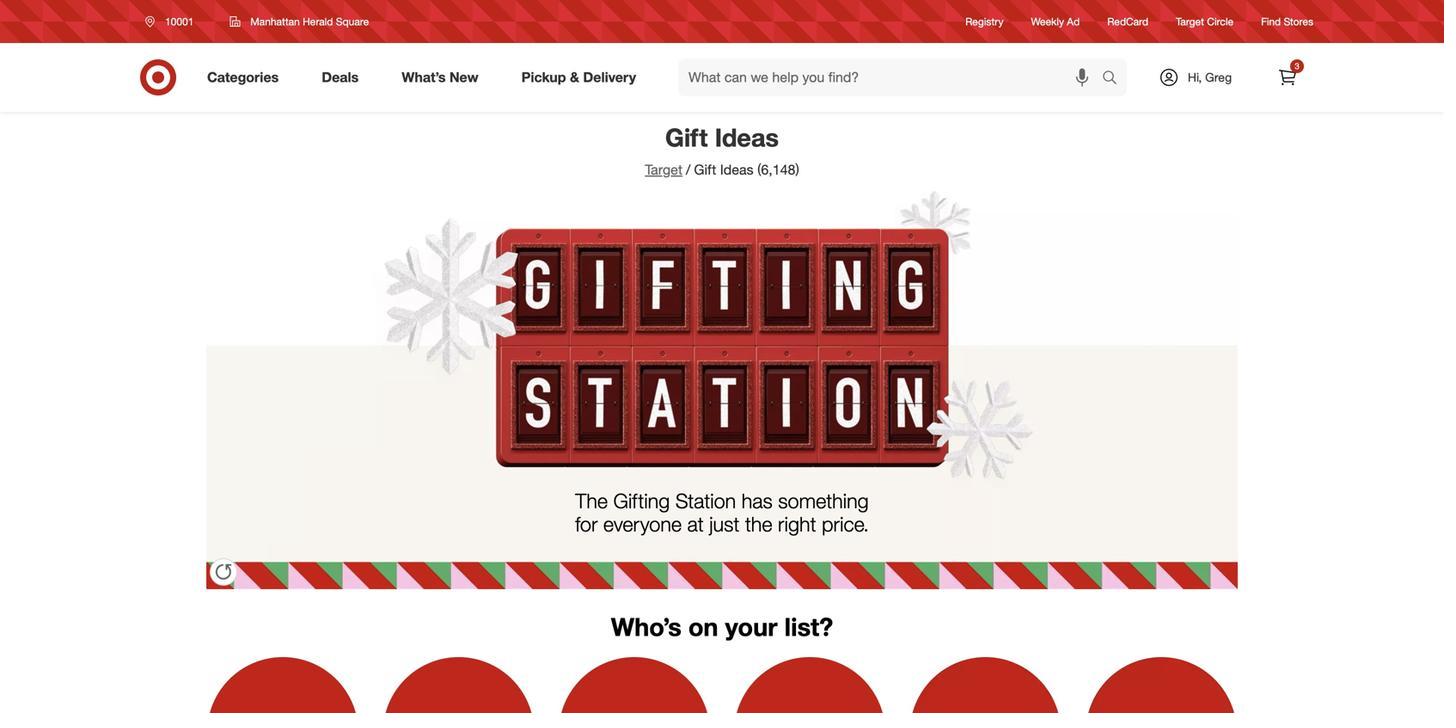 Task type: vqa. For each thing, say whether or not it's contained in the screenshot.
the bottom Gift
yes



Task type: describe. For each thing, give the bounding box(es) containing it.
(6,148)
[[758, 161, 800, 178]]

1 vertical spatial gift
[[694, 161, 717, 178]]

what's new link
[[387, 58, 500, 96]]

0 vertical spatial ideas
[[715, 122, 779, 153]]

1 horizontal spatial target
[[1177, 15, 1205, 28]]

weekly ad
[[1032, 15, 1080, 28]]

your
[[726, 612, 778, 642]]

ad
[[1068, 15, 1080, 28]]

deals
[[322, 69, 359, 86]]

1 vertical spatial ideas
[[721, 161, 754, 178]]

herald
[[303, 15, 333, 28]]

search button
[[1095, 58, 1136, 100]]

3
[[1296, 61, 1300, 71]]

right
[[778, 512, 817, 536]]

find stores link
[[1262, 14, 1314, 29]]

registry link
[[966, 14, 1004, 29]]

10001 button
[[134, 6, 212, 37]]

redcard link
[[1108, 14, 1149, 29]]

greg
[[1206, 70, 1233, 85]]

hi,
[[1189, 70, 1203, 85]]

train station flip board that animates to show gifting station. image
[[206, 190, 1239, 589]]

manhattan
[[251, 15, 300, 28]]

weekly ad link
[[1032, 14, 1080, 29]]

what's
[[402, 69, 446, 86]]

0 vertical spatial gift
[[666, 122, 708, 153]]

what's new
[[402, 69, 479, 86]]

weekly
[[1032, 15, 1065, 28]]

the
[[576, 488, 608, 513]]

on
[[689, 612, 719, 642]]

circle
[[1208, 15, 1234, 28]]



Task type: locate. For each thing, give the bounding box(es) containing it.
ideas up (6,148)
[[715, 122, 779, 153]]

pickup & delivery
[[522, 69, 637, 86]]

0 vertical spatial target
[[1177, 15, 1205, 28]]

manhattan herald square
[[251, 15, 369, 28]]

new
[[450, 69, 479, 86]]

target inside gift ideas target / gift ideas (6,148)
[[645, 161, 683, 178]]

gift ideas target / gift ideas (6,148)
[[645, 122, 800, 178]]

0 horizontal spatial target
[[645, 161, 683, 178]]

deals link
[[307, 58, 380, 96]]

target circle link
[[1177, 14, 1234, 29]]

who's
[[611, 612, 682, 642]]

everyone
[[604, 512, 682, 536]]

find stores
[[1262, 15, 1314, 28]]

What can we help you find? suggestions appear below search field
[[679, 58, 1107, 96]]

find
[[1262, 15, 1282, 28]]

registry
[[966, 15, 1004, 28]]

target
[[1177, 15, 1205, 28], [645, 161, 683, 178]]

target left circle
[[1177, 15, 1205, 28]]

10001
[[165, 15, 194, 28]]

gift up /
[[666, 122, 708, 153]]

target circle
[[1177, 15, 1234, 28]]

search
[[1095, 71, 1136, 87]]

ideas
[[715, 122, 779, 153], [721, 161, 754, 178]]

1 vertical spatial target
[[645, 161, 683, 178]]

just
[[710, 512, 740, 536]]

target left /
[[645, 161, 683, 178]]

categories
[[207, 69, 279, 86]]

3 link
[[1270, 58, 1307, 96]]

hi, greg
[[1189, 70, 1233, 85]]

pickup
[[522, 69, 566, 86]]

the
[[746, 512, 773, 536]]

/
[[686, 161, 691, 178]]

at
[[688, 512, 704, 536]]

pickup & delivery link
[[507, 58, 658, 96]]

gift right /
[[694, 161, 717, 178]]

gift
[[666, 122, 708, 153], [694, 161, 717, 178]]

stores
[[1285, 15, 1314, 28]]

target link
[[645, 161, 683, 178]]

manhattan herald square button
[[219, 6, 380, 37]]

list?
[[785, 612, 834, 642]]

ideas left (6,148)
[[721, 161, 754, 178]]

for
[[575, 512, 598, 536]]

delivery
[[584, 69, 637, 86]]

&
[[570, 69, 580, 86]]

redcard
[[1108, 15, 1149, 28]]

square
[[336, 15, 369, 28]]

who's on your list?
[[611, 612, 834, 642]]

station
[[676, 488, 736, 513]]

price.
[[822, 512, 869, 536]]

categories link
[[193, 58, 300, 96]]

something
[[779, 488, 869, 513]]

the gifting station has something for everyone at just the right price.
[[575, 488, 869, 536]]

gifting
[[614, 488, 670, 513]]

has
[[742, 488, 773, 513]]



